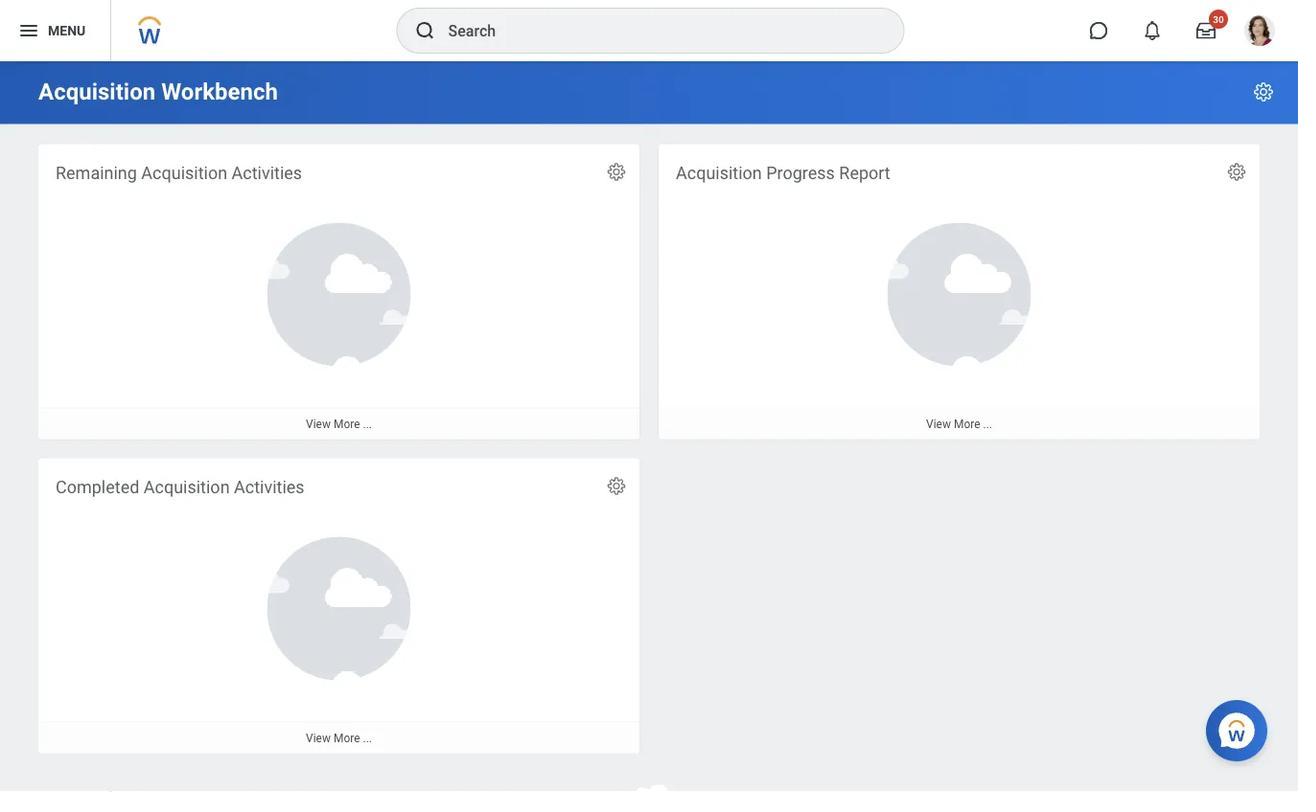 Task type: vqa. For each thing, say whether or not it's contained in the screenshot.
the topmost Status
no



Task type: locate. For each thing, give the bounding box(es) containing it.
configure acquisition progress report image
[[1226, 162, 1247, 183]]

activities for remaining acquisition activities
[[232, 163, 302, 183]]

acquisition progress report element
[[659, 144, 1260, 440]]

view more ... link
[[38, 408, 639, 440], [659, 408, 1260, 440], [38, 723, 639, 754]]

view more ... inside completed acquisition activities element
[[306, 732, 372, 746]]

remaining acquisition activities
[[56, 163, 302, 183]]

more inside acquisition progress report element
[[954, 418, 980, 431]]

30 button
[[1185, 10, 1228, 52]]

0 vertical spatial activities
[[232, 163, 302, 183]]

workbench
[[161, 78, 278, 105]]

remaining acquisition activities element
[[38, 144, 639, 440]]

1 vertical spatial activities
[[234, 477, 304, 498]]

activities
[[232, 163, 302, 183], [234, 477, 304, 498]]

view more ...
[[306, 418, 372, 431], [926, 418, 992, 431], [306, 732, 372, 746]]

view more ... inside remaining acquisition activities element
[[306, 418, 372, 431]]

acquisition down menu
[[38, 78, 156, 105]]

acquisition left progress
[[676, 163, 762, 183]]

more inside remaining acquisition activities element
[[334, 418, 360, 431]]

configure this page image
[[1252, 81, 1275, 104]]

... inside acquisition progress report element
[[983, 418, 992, 431]]

menu banner
[[0, 0, 1298, 61]]

completed acquisition activities element
[[38, 459, 639, 754]]

view inside completed acquisition activities element
[[306, 732, 331, 746]]

justify image
[[17, 19, 40, 42]]

view inside remaining acquisition activities element
[[306, 418, 331, 431]]

view more ... for remaining acquisition activities
[[306, 418, 372, 431]]

report
[[839, 163, 890, 183]]

acquisition workbench main content
[[0, 61, 1298, 754]]

... for acquisition progress report
[[983, 418, 992, 431]]

more
[[334, 418, 360, 431], [954, 418, 980, 431], [334, 732, 360, 746]]

acquisition down acquisition workbench
[[141, 163, 227, 183]]

view for completed acquisition activities
[[306, 732, 331, 746]]

... inside remaining acquisition activities element
[[363, 418, 372, 431]]

...
[[363, 418, 372, 431], [983, 418, 992, 431], [363, 732, 372, 746]]

more for acquisition progress report
[[954, 418, 980, 431]]

progress
[[766, 163, 835, 183]]

search image
[[414, 19, 437, 42]]

menu
[[48, 23, 86, 38]]

view more ... for acquisition progress report
[[926, 418, 992, 431]]

... inside completed acquisition activities element
[[363, 732, 372, 746]]

view more ... inside acquisition progress report element
[[926, 418, 992, 431]]

view more ... link for acquisition progress report
[[659, 408, 1260, 440]]

profile logan mcneil image
[[1244, 15, 1275, 50]]

more inside completed acquisition activities element
[[334, 732, 360, 746]]

menu button
[[0, 0, 110, 61]]

acquisition
[[38, 78, 156, 105], [141, 163, 227, 183], [676, 163, 762, 183], [144, 477, 230, 498]]

view
[[306, 418, 331, 431], [926, 418, 951, 431], [306, 732, 331, 746]]

view inside acquisition progress report element
[[926, 418, 951, 431]]

acquisition progress report
[[676, 163, 890, 183]]

view for remaining acquisition activities
[[306, 418, 331, 431]]



Task type: describe. For each thing, give the bounding box(es) containing it.
remaining
[[56, 163, 137, 183]]

completed
[[56, 477, 139, 498]]

30
[[1213, 13, 1224, 25]]

configure remaining acquisition activities image
[[606, 162, 627, 183]]

inbox large image
[[1197, 21, 1216, 40]]

view more ... link for remaining acquisition activities
[[38, 408, 639, 440]]

... for completed acquisition activities
[[363, 732, 372, 746]]

configure completed acquisition activities image
[[606, 476, 627, 497]]

... for remaining acquisition activities
[[363, 418, 372, 431]]

acquisition workbench
[[38, 78, 278, 105]]

more for remaining acquisition activities
[[334, 418, 360, 431]]

acquisition right 'completed' on the left bottom
[[144, 477, 230, 498]]

view more ... link for completed acquisition activities
[[38, 723, 639, 754]]

more for completed acquisition activities
[[334, 732, 360, 746]]

notifications large image
[[1143, 21, 1162, 40]]

activities for completed acquisition activities
[[234, 477, 304, 498]]

completed acquisition activities
[[56, 477, 304, 498]]

view more ... for completed acquisition activities
[[306, 732, 372, 746]]

Search Workday  search field
[[448, 10, 864, 52]]

view for acquisition progress report
[[926, 418, 951, 431]]



